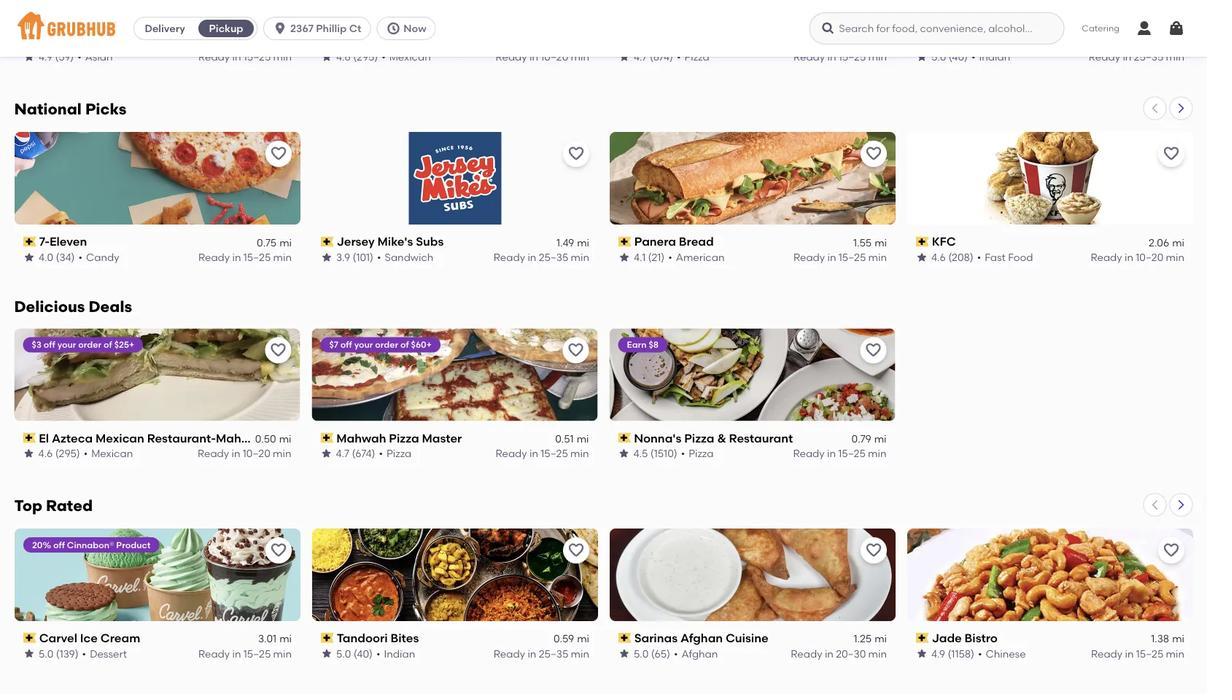 Task type: vqa. For each thing, say whether or not it's contained in the screenshot.
the topmost Tandoori
yes



Task type: describe. For each thing, give the bounding box(es) containing it.
prime no.7 x ugly chicken
[[39, 34, 189, 49]]

• pizza for nonna's pizza & restaurant
[[681, 448, 714, 460]]

mahwah pizza master
[[336, 431, 462, 445]]

20%
[[32, 539, 51, 550]]

• for sarinas
[[674, 647, 678, 660]]

mi for el azteca mexican restaurant-mahwah
[[279, 433, 291, 445]]

4.0
[[38, 251, 53, 263]]

4.5 (1510)
[[633, 448, 677, 460]]

subscription pass image for 4.6 (208)
[[916, 236, 929, 246]]

prime
[[39, 34, 72, 49]]

$7
[[329, 339, 338, 350]]

jade
[[932, 631, 962, 645]]

sarinas afghan cuisine logo image
[[609, 528, 895, 621]]

bites inside "link"
[[985, 34, 1014, 49]]

earn $8
[[627, 339, 659, 350]]

15–25 for panera bread
[[838, 251, 866, 263]]

mi for panera bread
[[874, 236, 887, 248]]

ice
[[80, 631, 97, 645]]

• for nonna's
[[681, 448, 685, 460]]

ready in 10–20 min for kfc
[[1090, 251, 1184, 263]]

15–25 for carvel ice cream
[[243, 647, 270, 660]]

0 vertical spatial 4.7
[[633, 51, 647, 63]]

0 vertical spatial ready in 25–35 min
[[1089, 51, 1184, 63]]

1 vertical spatial (295)
[[55, 448, 80, 460]]

1.25
[[853, 632, 871, 645]]

star icon image for tandoori
[[321, 648, 332, 659]]

ready in 15–25 min for mahwah pizza master
[[496, 448, 589, 460]]

2 horizontal spatial mahwah
[[514, 34, 563, 49]]

0 horizontal spatial el
[[39, 431, 49, 445]]

0 vertical spatial indian
[[979, 51, 1010, 63]]

of for pizza
[[400, 339, 409, 350]]

• chinese
[[978, 647, 1026, 660]]

mi for prime no.7 x ugly chicken
[[279, 36, 291, 48]]

• candy
[[78, 251, 119, 263]]

5.0 for sarinas afghan cuisine
[[633, 647, 648, 660]]

subscription pass image for 4.9 (1158)
[[916, 633, 929, 643]]

4.5
[[633, 448, 648, 460]]

20–30
[[836, 647, 866, 660]]

$3 off your order of $25+
[[32, 339, 134, 350]]

azteca for subscription pass icon corresponding to el azteca mexican restaurant-mahwah
[[52, 431, 93, 445]]

(65)
[[651, 647, 670, 660]]

1 vertical spatial 0.51
[[555, 433, 574, 445]]

(1158)
[[947, 647, 974, 660]]

1 vertical spatial 0.51 mi
[[555, 433, 589, 445]]

delivery
[[145, 22, 185, 35]]

kfc logo image
[[907, 132, 1193, 224]]

0 horizontal spatial svg image
[[821, 21, 835, 36]]

0 vertical spatial 5.0 (40)
[[931, 51, 968, 63]]

earn
[[627, 339, 647, 350]]

1.38 mi
[[1151, 632, 1184, 645]]

food
[[1008, 251, 1033, 263]]

(101)
[[352, 251, 373, 263]]

mi for kfc
[[1172, 236, 1184, 248]]

1 horizontal spatial (40)
[[948, 51, 968, 63]]

mi for jade bistro
[[1172, 632, 1184, 645]]

min for tandoori bites
[[570, 647, 589, 660]]

1.25 mi
[[853, 632, 887, 645]]

subs
[[416, 234, 443, 248]]

no.7
[[75, 34, 101, 49]]

4.9 (1158)
[[931, 647, 974, 660]]

25–35 for national picks
[[538, 251, 568, 263]]

order for pizza
[[375, 339, 398, 350]]

0.79
[[852, 433, 871, 445]]

el azteca mexican restaurant-mahwah inside el azteca mexican restaurant-mahwah link
[[336, 34, 563, 49]]

&
[[717, 431, 726, 445]]

Search for food, convenience, alcohol... search field
[[809, 12, 1064, 44]]

3.9
[[336, 251, 350, 263]]

(34)
[[55, 251, 74, 263]]

ct
[[349, 22, 361, 35]]

mi for nonna's pizza & restaurant
[[874, 433, 887, 445]]

ready for mahwah pizza master
[[496, 448, 527, 460]]

min for mahwah pizza master
[[570, 448, 589, 460]]

(139)
[[56, 647, 78, 660]]

0.79 mi
[[852, 433, 887, 445]]

ready for el azteca mexican restaurant-mahwah
[[198, 448, 229, 460]]

ready in 15–25 min for 7-eleven
[[198, 251, 291, 263]]

jersey mike's subs logo image
[[408, 132, 501, 224]]

tandoori inside tandoori bites "link"
[[932, 34, 983, 49]]

0 horizontal spatial restaurant-
[[147, 431, 216, 445]]

• sandwich
[[377, 251, 433, 263]]

0 vertical spatial 4.7 (674)
[[633, 51, 673, 63]]

0 horizontal spatial 5.0 (40)
[[336, 647, 372, 660]]

• american
[[668, 251, 724, 263]]

(59)
[[55, 51, 74, 63]]

deals
[[89, 297, 132, 316]]

0 horizontal spatial 4.7
[[336, 448, 349, 460]]

caret left icon image for top rated
[[1149, 499, 1161, 511]]

ready for tandoori bites
[[493, 647, 525, 660]]

10–20 for el azteca mexican restaurant-mahwah
[[243, 448, 270, 460]]

15–25 for prime no.7 x ugly chicken
[[243, 51, 270, 63]]

jade bistro logo image
[[907, 528, 1193, 621]]

in for panera bread
[[827, 251, 836, 263]]

your for mahwah
[[354, 339, 373, 350]]

15–25 for jade bistro
[[1136, 647, 1163, 660]]

jade bistro
[[932, 631, 997, 645]]

chinese
[[985, 647, 1026, 660]]

subscription pass image for 5.0 (65)
[[618, 633, 631, 643]]

4.1
[[633, 251, 645, 263]]

el azteca mexican restaurant-mahwah link
[[321, 33, 589, 50]]

0 vertical spatial 0.51 mi
[[853, 36, 887, 48]]

1 horizontal spatial svg image
[[1168, 20, 1185, 37]]

2367
[[290, 22, 314, 35]]

7-eleven logo image
[[14, 132, 300, 224]]

subscription pass image for 5.0 (139)
[[23, 633, 36, 643]]

5.0 for carvel ice cream
[[38, 647, 53, 660]]

(1510)
[[650, 448, 677, 460]]

7-eleven
[[39, 234, 87, 248]]

2.06 mi
[[1149, 236, 1184, 248]]

subscription pass image for 3.9 (101)
[[321, 236, 333, 246]]

1 horizontal spatial (295)
[[353, 51, 378, 63]]

ready for jade bistro
[[1091, 647, 1122, 660]]

of for azteca
[[104, 339, 112, 350]]

nonna's
[[634, 431, 682, 445]]

order for azteca
[[78, 339, 101, 350]]

ready in 20–30 min
[[791, 647, 887, 660]]

carvel
[[39, 631, 77, 645]]

• for tandoori
[[376, 647, 380, 660]]

national
[[14, 100, 82, 118]]

svg image for now
[[386, 21, 401, 36]]

4.9 for jade bistro
[[931, 647, 945, 660]]

5.0 (65)
[[633, 647, 670, 660]]

ready for panera bread
[[793, 251, 825, 263]]

2367 phillip ct
[[290, 22, 361, 35]]

• pizza for mahwah pizza master
[[379, 448, 411, 460]]

0.50 for prime no.7 x ugly chicken
[[255, 36, 276, 48]]

sandwich
[[384, 251, 433, 263]]

ready for 7-eleven
[[198, 251, 230, 263]]

delivery button
[[134, 17, 196, 40]]

svg image for 2367 phillip ct
[[273, 21, 287, 36]]

1 horizontal spatial mahwah
[[336, 431, 386, 445]]

• for mahwah
[[379, 448, 383, 460]]

ready in 25–35 min for picks
[[493, 251, 589, 263]]

in for kfc
[[1124, 251, 1133, 263]]

mi for mahwah pizza master
[[577, 433, 589, 445]]

restaurant
[[729, 431, 793, 445]]

2.06
[[1149, 236, 1169, 248]]

• for el
[[84, 448, 88, 460]]

subscription pass image for 4.1 (21)
[[618, 236, 631, 246]]

0.75
[[256, 236, 276, 248]]

0 vertical spatial restaurant-
[[445, 34, 514, 49]]

0 horizontal spatial mahwah
[[216, 431, 266, 445]]

4.1 (21)
[[633, 251, 664, 263]]

cream
[[100, 631, 140, 645]]

ready in 15–25 min for jade bistro
[[1091, 647, 1184, 660]]

in for sarinas afghan cuisine
[[825, 647, 833, 660]]

nonna's pizza & restaurant logo image
[[609, 329, 895, 421]]

star icon image for 7-
[[23, 251, 35, 263]]

1 vertical spatial tandoori
[[336, 631, 387, 645]]

0.50 mi for prime no.7 x ugly chicken
[[255, 36, 291, 48]]

2367 phillip ct button
[[263, 17, 377, 40]]

carvel ice cream logo image
[[14, 528, 300, 621]]

0 horizontal spatial el azteca mexican restaurant-mahwah
[[39, 431, 266, 445]]

your for el
[[57, 339, 76, 350]]

(21)
[[648, 251, 664, 263]]

min for 7-eleven
[[273, 251, 291, 263]]

in for nonna's pizza & restaurant
[[827, 448, 836, 460]]

1 horizontal spatial el
[[336, 34, 346, 49]]



Task type: locate. For each thing, give the bounding box(es) containing it.
0 horizontal spatial order
[[78, 339, 101, 350]]

mi for jersey mike's subs
[[577, 236, 589, 248]]

0.50 for el azteca mexican restaurant-mahwah
[[255, 433, 276, 445]]

• mexican down now button
[[381, 51, 431, 63]]

tandoori bites logo image
[[312, 528, 598, 621]]

0 horizontal spatial 4.9
[[38, 51, 52, 63]]

4.6 for kfc
[[931, 251, 946, 263]]

0 horizontal spatial 4.7 (674)
[[336, 448, 375, 460]]

1 horizontal spatial restaurant-
[[445, 34, 514, 49]]

• dessert
[[82, 647, 127, 660]]

2 0.50 from the top
[[255, 433, 276, 445]]

1 horizontal spatial • mexican
[[381, 51, 431, 63]]

sarinas afghan cuisine
[[634, 631, 768, 645]]

min for carvel ice cream
[[273, 647, 291, 660]]

ready in 15–25 min for carvel ice cream
[[198, 647, 291, 660]]

4.6
[[336, 51, 350, 63], [931, 251, 946, 263], [38, 448, 53, 460]]

0 vertical spatial el
[[336, 34, 346, 49]]

• for jade
[[978, 647, 982, 660]]

4.0 (34)
[[38, 251, 74, 263]]

4.6 for el azteca mexican restaurant-mahwah
[[38, 448, 53, 460]]

panera bread logo image
[[609, 132, 895, 224]]

0 vertical spatial azteca
[[349, 34, 390, 49]]

10–20
[[540, 51, 568, 63], [1136, 251, 1163, 263], [243, 448, 270, 460]]

0 horizontal spatial 4.6 (295)
[[38, 448, 80, 460]]

top rated
[[14, 496, 93, 515]]

min for panera bread
[[868, 251, 887, 263]]

star icon image for sarinas
[[618, 648, 630, 659]]

in for jade bistro
[[1125, 647, 1133, 660]]

1 vertical spatial (674)
[[352, 448, 375, 460]]

0 vertical spatial 25–35
[[1134, 51, 1163, 63]]

1 horizontal spatial 4.6 (295)
[[336, 51, 378, 63]]

star icon image for carvel
[[23, 648, 35, 659]]

in
[[232, 51, 241, 63], [529, 51, 538, 63], [827, 51, 836, 63], [1122, 51, 1131, 63], [232, 251, 241, 263], [527, 251, 536, 263], [827, 251, 836, 263], [1124, 251, 1133, 263], [232, 448, 240, 460], [530, 448, 538, 460], [827, 448, 836, 460], [232, 647, 241, 660], [527, 647, 536, 660], [825, 647, 833, 660], [1125, 647, 1133, 660]]

star icon image for panera
[[618, 251, 630, 263]]

4.6 up top rated
[[38, 448, 53, 460]]

• pizza
[[676, 51, 709, 63], [379, 448, 411, 460], [681, 448, 714, 460]]

fast
[[984, 251, 1005, 263]]

subscription pass image inside el azteca mexican restaurant-mahwah link
[[321, 36, 333, 47]]

nonna's pizza & restaurant
[[634, 431, 793, 445]]

subscription pass image
[[23, 36, 36, 47], [321, 36, 333, 47], [23, 236, 36, 246], [23, 433, 36, 443]]

svg image
[[1136, 20, 1153, 37], [273, 21, 287, 36], [386, 21, 401, 36]]

min for jersey mike's subs
[[570, 251, 589, 263]]

caret left icon image
[[1149, 103, 1161, 114], [1149, 499, 1161, 511]]

4.6 (208)
[[931, 251, 973, 263]]

national picks
[[14, 100, 127, 118]]

order left $25+
[[78, 339, 101, 350]]

1 horizontal spatial 10–20
[[540, 51, 568, 63]]

• fast food
[[977, 251, 1033, 263]]

10–20 for kfc
[[1136, 251, 1163, 263]]

product
[[116, 539, 150, 550]]

save this restaurant image for kfc
[[1162, 145, 1180, 162]]

subscription pass image left 7-
[[23, 236, 36, 246]]

x
[[104, 34, 110, 49]]

0 vertical spatial 4.6 (295)
[[336, 51, 378, 63]]

mexican
[[393, 34, 442, 49], [389, 51, 431, 63], [96, 431, 144, 445], [91, 448, 133, 460]]

delicious deals
[[14, 297, 132, 316]]

caret right icon image for national picks
[[1175, 103, 1187, 114]]

0 vertical spatial (295)
[[353, 51, 378, 63]]

ready in 25–35 min down 1.49
[[493, 251, 589, 263]]

jersey mike's subs
[[336, 234, 443, 248]]

0 vertical spatial 4.9
[[38, 51, 52, 63]]

4.6 (295) up top rated
[[38, 448, 80, 460]]

1 vertical spatial indian
[[384, 647, 415, 660]]

1 horizontal spatial • indian
[[971, 51, 1010, 63]]

0 horizontal spatial • mexican
[[84, 448, 133, 460]]

1 order from the left
[[78, 339, 101, 350]]

1 vertical spatial 4.6
[[931, 251, 946, 263]]

4.9 down prime
[[38, 51, 52, 63]]

svg image left now
[[386, 21, 401, 36]]

min
[[273, 51, 291, 63], [570, 51, 589, 63], [868, 51, 887, 63], [1166, 51, 1184, 63], [273, 251, 291, 263], [570, 251, 589, 263], [868, 251, 887, 263], [1166, 251, 1184, 263], [273, 448, 291, 460], [570, 448, 589, 460], [868, 448, 887, 460], [273, 647, 291, 660], [570, 647, 589, 660], [868, 647, 887, 660], [1166, 647, 1184, 660]]

2 vertical spatial 25–35
[[538, 647, 568, 660]]

bistro
[[964, 631, 997, 645]]

3.01 mi
[[258, 632, 291, 645]]

pickup
[[209, 22, 243, 35]]

• for 7-
[[78, 251, 82, 263]]

your right '$3'
[[57, 339, 76, 350]]

25–35 for top rated
[[538, 647, 568, 660]]

4.9 down jade
[[931, 647, 945, 660]]

• mexican
[[381, 51, 431, 63], [84, 448, 133, 460]]

1 vertical spatial caret left icon image
[[1149, 499, 1161, 511]]

caret right icon image for top rated
[[1175, 499, 1187, 511]]

1 vertical spatial 4.6 (295)
[[38, 448, 80, 460]]

0 horizontal spatial bites
[[390, 631, 419, 645]]

ready in 15–25 min for prime no.7 x ugly chicken
[[198, 51, 291, 63]]

0.75 mi
[[256, 236, 291, 248]]

ready in 15–25 min for panera bread
[[793, 251, 887, 263]]

caret left icon image for national picks
[[1149, 103, 1161, 114]]

phillip
[[316, 22, 347, 35]]

1 vertical spatial 10–20
[[1136, 251, 1163, 263]]

2 of from the left
[[400, 339, 409, 350]]

5.0
[[931, 51, 946, 63], [38, 647, 53, 660], [336, 647, 351, 660], [633, 647, 648, 660]]

subscription pass image inside tandoori bites "link"
[[916, 36, 929, 47]]

1 vertical spatial 25–35
[[538, 251, 568, 263]]

1 horizontal spatial tandoori
[[932, 34, 983, 49]]

star icon image for nonna's
[[618, 448, 630, 460]]

in for tandoori bites
[[527, 647, 536, 660]]

ready for kfc
[[1090, 251, 1122, 263]]

tandoori bites link
[[916, 33, 1184, 50]]

4.6 (295) down ct
[[336, 51, 378, 63]]

panera bread
[[634, 234, 713, 248]]

2 vertical spatial ready in 10–20 min
[[198, 448, 291, 460]]

ready in 25–35 min down 0.59
[[493, 647, 589, 660]]

1 horizontal spatial indian
[[979, 51, 1010, 63]]

min for jade bistro
[[1166, 647, 1184, 660]]

0 vertical spatial bites
[[985, 34, 1014, 49]]

top
[[14, 496, 42, 515]]

0 horizontal spatial of
[[104, 339, 112, 350]]

1 horizontal spatial order
[[375, 339, 398, 350]]

jersey
[[336, 234, 374, 248]]

sarinas
[[634, 631, 677, 645]]

1 horizontal spatial your
[[354, 339, 373, 350]]

subscription pass image for 7-eleven
[[23, 236, 36, 246]]

ready in 15–25 min
[[198, 51, 291, 63], [793, 51, 887, 63], [198, 251, 291, 263], [793, 251, 887, 263], [496, 448, 589, 460], [793, 448, 887, 460], [198, 647, 291, 660], [1091, 647, 1184, 660]]

0 horizontal spatial indian
[[384, 647, 415, 660]]

1 vertical spatial 4.7
[[336, 448, 349, 460]]

2 vertical spatial 4.6
[[38, 448, 53, 460]]

2 0.50 mi from the top
[[255, 433, 291, 445]]

1 horizontal spatial svg image
[[386, 21, 401, 36]]

in for el azteca mexican restaurant-mahwah
[[232, 448, 240, 460]]

1 vertical spatial • mexican
[[84, 448, 133, 460]]

0.59
[[553, 632, 574, 645]]

• mexican up rated
[[84, 448, 133, 460]]

$3
[[32, 339, 42, 350]]

save this restaurant image for jersey mike's subs
[[567, 145, 585, 162]]

• for carvel
[[82, 647, 86, 660]]

subscription pass image left prime
[[23, 36, 36, 47]]

2 vertical spatial 10–20
[[243, 448, 270, 460]]

of left $60+
[[400, 339, 409, 350]]

0 horizontal spatial your
[[57, 339, 76, 350]]

0 horizontal spatial • indian
[[376, 647, 415, 660]]

1 vertical spatial caret right icon image
[[1175, 499, 1187, 511]]

afghan down sarinas afghan cuisine
[[681, 647, 718, 660]]

4.6 down kfc
[[931, 251, 946, 263]]

el left ct
[[336, 34, 346, 49]]

1.55 mi
[[853, 236, 887, 248]]

3.9 (101)
[[336, 251, 373, 263]]

order left $60+
[[375, 339, 398, 350]]

2 horizontal spatial svg image
[[1136, 20, 1153, 37]]

ready for carvel ice cream
[[198, 647, 230, 660]]

svg image right catering button
[[1136, 20, 1153, 37]]

pickup button
[[196, 17, 257, 40]]

off right '$3'
[[44, 339, 55, 350]]

azteca up rated
[[52, 431, 93, 445]]

ready in 15–25 min for nonna's pizza & restaurant
[[793, 448, 887, 460]]

0.51
[[853, 36, 871, 48], [555, 433, 574, 445]]

1.49
[[556, 236, 574, 248]]

star icon image for mahwah
[[321, 448, 332, 460]]

star icon image for el
[[23, 448, 35, 460]]

now button
[[377, 17, 442, 40]]

cuisine
[[725, 631, 768, 645]]

1 vertical spatial 0.50 mi
[[255, 433, 291, 445]]

4.6 (295)
[[336, 51, 378, 63], [38, 448, 80, 460]]

(295)
[[353, 51, 378, 63], [55, 448, 80, 460]]

off for carvel
[[53, 539, 65, 550]]

carvel ice cream
[[39, 631, 140, 645]]

1 0.50 from the top
[[255, 36, 276, 48]]

0 horizontal spatial tandoori bites
[[336, 631, 419, 645]]

ready in 25–35 min for rated
[[493, 647, 589, 660]]

main navigation navigation
[[0, 0, 1207, 57]]

0 vertical spatial 4.6
[[336, 51, 350, 63]]

min for sarinas afghan cuisine
[[868, 647, 887, 660]]

dessert
[[89, 647, 127, 660]]

1 vertical spatial 5.0 (40)
[[336, 647, 372, 660]]

el
[[336, 34, 346, 49], [39, 431, 49, 445]]

$60+
[[411, 339, 432, 350]]

in for mahwah pizza master
[[530, 448, 538, 460]]

caret right icon image
[[1175, 103, 1187, 114], [1175, 499, 1187, 511]]

0 horizontal spatial 4.6
[[38, 448, 53, 460]]

4.9 for prime no.7 x ugly chicken
[[38, 51, 52, 63]]

0 horizontal spatial (40)
[[353, 647, 372, 660]]

• for jersey
[[377, 251, 381, 263]]

1 vertical spatial 0.50
[[255, 433, 276, 445]]

4.6 down phillip
[[336, 51, 350, 63]]

(295) down ct
[[353, 51, 378, 63]]

2 vertical spatial ready in 25–35 min
[[493, 647, 589, 660]]

2 caret right icon image from the top
[[1175, 499, 1187, 511]]

1 horizontal spatial el azteca mexican restaurant-mahwah
[[336, 34, 563, 49]]

asian
[[85, 51, 112, 63]]

$25+
[[114, 339, 134, 350]]

restaurant- right now
[[445, 34, 514, 49]]

4.7 (674)
[[633, 51, 673, 63], [336, 448, 375, 460]]

0.51 mi
[[853, 36, 887, 48], [555, 433, 589, 445]]

0 vertical spatial caret right icon image
[[1175, 103, 1187, 114]]

subscription pass image for el azteca mexican restaurant-mahwah
[[23, 433, 36, 443]]

off right 20%
[[53, 539, 65, 550]]

2 caret left icon image from the top
[[1149, 499, 1161, 511]]

tandoori bites inside tandoori bites "link"
[[932, 34, 1014, 49]]

1 horizontal spatial 4.9
[[931, 647, 945, 660]]

2 your from the left
[[354, 339, 373, 350]]

5.0 (139)
[[38, 647, 78, 660]]

15–25 for mahwah pizza master
[[541, 448, 568, 460]]

1 vertical spatial • indian
[[376, 647, 415, 660]]

tandoori
[[932, 34, 983, 49], [336, 631, 387, 645]]

afghan for sarinas
[[680, 631, 723, 645]]

save this restaurant button
[[265, 140, 291, 167], [563, 140, 589, 167], [860, 140, 887, 167], [1158, 140, 1184, 167], [265, 337, 291, 364], [563, 337, 589, 364], [860, 337, 887, 364], [265, 537, 291, 563], [563, 537, 589, 563], [860, 537, 887, 563], [1158, 537, 1184, 563]]

catering button
[[1072, 12, 1130, 45]]

ready for nonna's pizza & restaurant
[[793, 448, 825, 460]]

ready in 25–35 min down catering button
[[1089, 51, 1184, 63]]

1 vertical spatial afghan
[[681, 647, 718, 660]]

1 caret right icon image from the top
[[1175, 103, 1187, 114]]

0 vertical spatial • indian
[[971, 51, 1010, 63]]

1 horizontal spatial 0.51
[[853, 36, 871, 48]]

0 vertical spatial 10–20
[[540, 51, 568, 63]]

15–25 for nonna's pizza & restaurant
[[838, 448, 866, 460]]

cinnabon®​
[[67, 539, 114, 550]]

azteca for subscription pass icon in el azteca mexican restaurant-mahwah link
[[349, 34, 390, 49]]

mi
[[279, 36, 291, 48], [874, 36, 887, 48], [279, 236, 291, 248], [577, 236, 589, 248], [874, 236, 887, 248], [1172, 236, 1184, 248], [279, 433, 291, 445], [577, 433, 589, 445], [874, 433, 887, 445], [279, 632, 291, 645], [577, 632, 589, 645], [874, 632, 887, 645], [1172, 632, 1184, 645]]

1 horizontal spatial 4.6
[[336, 51, 350, 63]]

afghan up • afghan
[[680, 631, 723, 645]]

1 vertical spatial azteca
[[52, 431, 93, 445]]

in for jersey mike's subs
[[527, 251, 536, 263]]

mi for tandoori bites
[[577, 632, 589, 645]]

azteca right phillip
[[349, 34, 390, 49]]

2 horizontal spatial 4.6
[[931, 251, 946, 263]]

5.0 for tandoori bites
[[336, 647, 351, 660]]

picks
[[85, 100, 127, 118]]

eleven
[[49, 234, 87, 248]]

in for prime no.7 x ugly chicken
[[232, 51, 241, 63]]

indian
[[979, 51, 1010, 63], [384, 647, 415, 660]]

0.59 mi
[[553, 632, 589, 645]]

1 horizontal spatial (674)
[[649, 51, 673, 63]]

star icon image for prime
[[23, 51, 35, 63]]

your right $7
[[354, 339, 373, 350]]

off for mahwah
[[341, 339, 352, 350]]

save this restaurant image
[[270, 145, 287, 162], [567, 145, 585, 162], [1162, 145, 1180, 162], [865, 342, 882, 359], [1162, 541, 1180, 559]]

0.50
[[255, 36, 276, 48], [255, 433, 276, 445]]

svg image
[[1168, 20, 1185, 37], [821, 21, 835, 36]]

svg image inside "2367 phillip ct" button
[[273, 21, 287, 36]]

star icon image for jersey
[[321, 251, 332, 263]]

0.50 mi for el azteca mexican restaurant-mahwah
[[255, 433, 291, 445]]

$7 off your order of $60+
[[329, 339, 432, 350]]

0 vertical spatial 0.50
[[255, 36, 276, 48]]

ready in 10–20 min for el azteca mexican restaurant-mahwah
[[198, 448, 291, 460]]

0 horizontal spatial 10–20
[[243, 448, 270, 460]]

svg image left 2367
[[273, 21, 287, 36]]

1 of from the left
[[104, 339, 112, 350]]

subscription pass image
[[916, 36, 929, 47], [321, 236, 333, 246], [618, 236, 631, 246], [916, 236, 929, 246], [321, 433, 333, 443], [618, 433, 631, 443], [23, 633, 36, 643], [321, 633, 333, 643], [618, 633, 631, 643], [916, 633, 929, 643]]

now
[[404, 22, 426, 35]]

1 vertical spatial (40)
[[353, 647, 372, 660]]

1 0.50 mi from the top
[[255, 36, 291, 48]]

0 vertical spatial (674)
[[649, 51, 673, 63]]

ugly
[[113, 34, 139, 49]]

min for el azteca mexican restaurant-mahwah
[[273, 448, 291, 460]]

1 your from the left
[[57, 339, 76, 350]]

mi for 7-eleven
[[279, 236, 291, 248]]

mi for sarinas afghan cuisine
[[874, 632, 887, 645]]

1 vertical spatial restaurant-
[[147, 431, 216, 445]]

min for prime no.7 x ugly chicken
[[273, 51, 291, 63]]

off right $7
[[341, 339, 352, 350]]

0 vertical spatial ready in 10–20 min
[[495, 51, 589, 63]]

save this restaurant image for 7-eleven
[[270, 145, 287, 162]]

1 vertical spatial bites
[[390, 631, 419, 645]]

ready for prime no.7 x ugly chicken
[[198, 51, 230, 63]]

1 horizontal spatial of
[[400, 339, 409, 350]]

0 horizontal spatial svg image
[[273, 21, 287, 36]]

restaurant- down el azteca mexican restaurant-mahwah logo
[[147, 431, 216, 445]]

save this restaurant image
[[865, 145, 882, 162], [270, 342, 287, 359], [567, 342, 585, 359], [270, 541, 287, 559], [567, 541, 585, 559], [865, 541, 882, 559]]

(40)
[[948, 51, 968, 63], [353, 647, 372, 660]]

el up top rated
[[39, 431, 49, 445]]

ready in 25–35 min
[[1089, 51, 1184, 63], [493, 251, 589, 263], [493, 647, 589, 660]]

1 vertical spatial ready in 10–20 min
[[1090, 251, 1184, 263]]

el azteca mexican restaurant-mahwah logo image
[[14, 329, 300, 421]]

1 horizontal spatial bites
[[985, 34, 1014, 49]]

0 vertical spatial caret left icon image
[[1149, 103, 1161, 114]]

1 caret left icon image from the top
[[1149, 103, 1161, 114]]

• for prime
[[77, 51, 81, 63]]

2 order from the left
[[375, 339, 398, 350]]

subscription pass image for 4.5 (1510)
[[618, 433, 631, 443]]

0 vertical spatial (40)
[[948, 51, 968, 63]]

1 horizontal spatial 0.51 mi
[[853, 36, 887, 48]]

subscription pass image for 5.0 (40)
[[321, 633, 333, 643]]

0 horizontal spatial 0.51 mi
[[555, 433, 589, 445]]

3.01
[[258, 632, 276, 645]]

panera
[[634, 234, 676, 248]]

svg image inside now button
[[386, 21, 401, 36]]

star icon image for jade
[[916, 648, 927, 659]]

azteca
[[349, 34, 390, 49], [52, 431, 93, 445]]

(208)
[[948, 251, 973, 263]]

subscription pass image down 2367 phillip ct
[[321, 36, 333, 47]]

mi for carvel ice cream
[[279, 632, 291, 645]]

1.55
[[853, 236, 871, 248]]

(674)
[[649, 51, 673, 63], [352, 448, 375, 460]]

7-
[[39, 234, 49, 248]]

1 horizontal spatial 5.0 (40)
[[931, 51, 968, 63]]

of left $25+
[[104, 339, 112, 350]]

0 horizontal spatial tandoori
[[336, 631, 387, 645]]

ready for sarinas afghan cuisine
[[791, 647, 822, 660]]

subscription pass image for prime no.7 x ugly chicken
[[23, 36, 36, 47]]

mahwah pizza master logo image
[[312, 329, 598, 421]]

tandoori bites
[[932, 34, 1014, 49], [336, 631, 419, 645]]

1.38
[[1151, 632, 1169, 645]]

20% off cinnabon®​ product
[[32, 539, 150, 550]]

star icon image
[[23, 51, 35, 63], [321, 51, 332, 63], [618, 51, 630, 63], [916, 51, 927, 63], [23, 251, 35, 263], [321, 251, 332, 263], [618, 251, 630, 263], [916, 251, 927, 263], [23, 448, 35, 460], [321, 448, 332, 460], [618, 448, 630, 460], [23, 648, 35, 659], [321, 648, 332, 659], [618, 648, 630, 659], [916, 648, 927, 659]]

0 vertical spatial • mexican
[[381, 51, 431, 63]]

2 horizontal spatial ready in 10–20 min
[[1090, 251, 1184, 263]]

subscription pass image up the top
[[23, 433, 36, 443]]

(295) up rated
[[55, 448, 80, 460]]

0 vertical spatial tandoori
[[932, 34, 983, 49]]

• for panera
[[668, 251, 672, 263]]

catering
[[1082, 23, 1120, 33]]

1 vertical spatial el azteca mexican restaurant-mahwah
[[39, 431, 266, 445]]

$8
[[649, 339, 659, 350]]

2 horizontal spatial 10–20
[[1136, 251, 1163, 263]]



